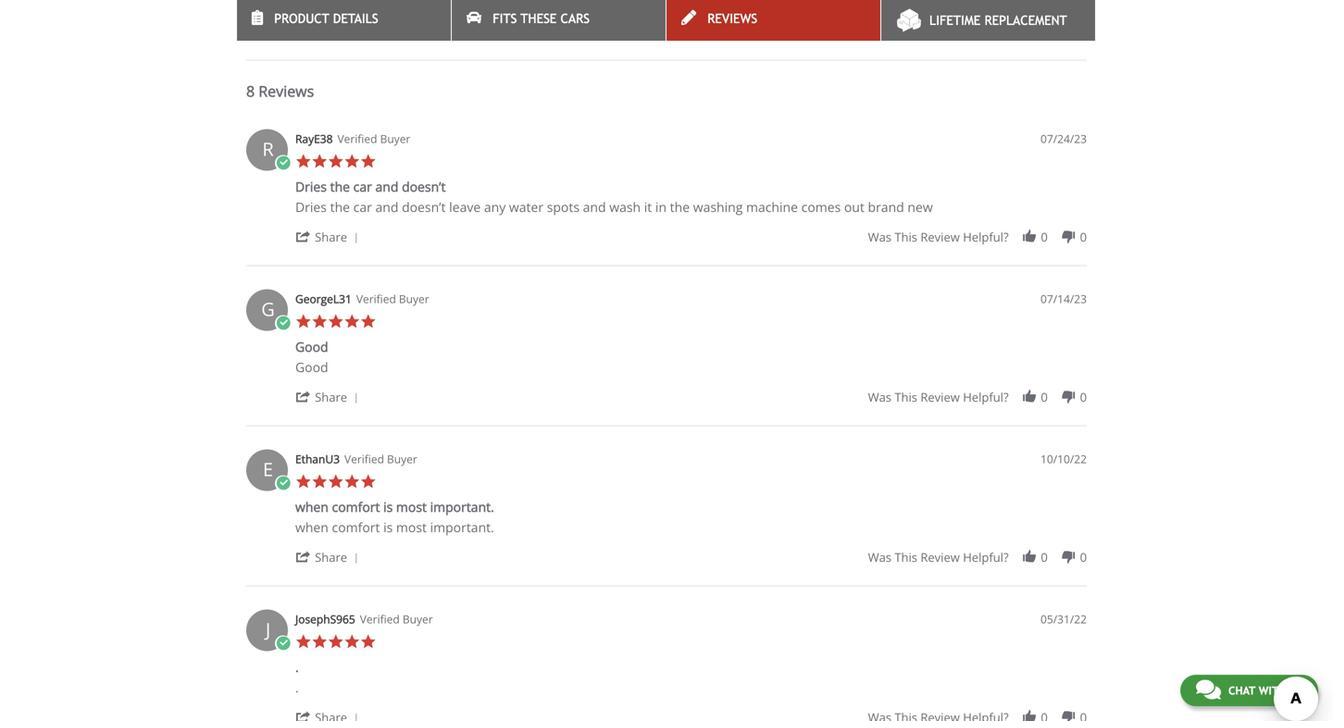 Task type: locate. For each thing, give the bounding box(es) containing it.
1 vertical spatial helpful?
[[963, 389, 1009, 405]]

1 vertical spatial review
[[921, 389, 960, 405]]

2 review from the top
[[921, 389, 960, 405]]

2 this from the top
[[895, 389, 917, 405]]

and
[[375, 178, 398, 195], [375, 198, 398, 216], [583, 198, 606, 216]]

2 vertical spatial circle checkmark image
[[275, 635, 291, 652]]

0 vertical spatial review
[[921, 228, 960, 245]]

1 when from the top
[[295, 498, 329, 515]]

0 vertical spatial .
[[295, 658, 299, 676]]

share left seperator icon
[[315, 228, 347, 245]]

group for j
[[868, 709, 1087, 721]]

doesn't down raye38 verified buyer
[[402, 178, 446, 195]]

when up share icon
[[295, 518, 329, 536]]

1 vertical spatial share
[[315, 389, 347, 405]]

3 seperator image from the top
[[351, 713, 362, 721]]

reviews
[[707, 11, 757, 26], [259, 81, 314, 101]]

3 share image from the top
[[295, 709, 312, 721]]

2 most from the top
[[396, 518, 427, 536]]

1 vertical spatial reviews
[[259, 81, 314, 101]]

0 vertical spatial reviews
[[707, 11, 757, 26]]

1 was from the top
[[868, 228, 892, 245]]

0 vertical spatial most
[[396, 498, 427, 515]]

0 vertical spatial circle checkmark image
[[275, 155, 291, 171]]

vote down review by raye38 on 24 jul 2023 image
[[1060, 228, 1077, 245]]

helpful? left 'vote up review by ethanu3 on 10 oct 2022' "icon"
[[963, 549, 1009, 565]]

1 review from the top
[[921, 228, 960, 245]]

1 vertical spatial is
[[383, 518, 393, 536]]

1 vertical spatial good
[[295, 358, 328, 376]]

when comfort is most important. heading
[[295, 498, 494, 519]]

was this review helpful? for g
[[868, 389, 1009, 405]]

review down new
[[921, 228, 960, 245]]

seperator image for j
[[351, 713, 362, 721]]

share button
[[295, 228, 365, 245], [295, 388, 365, 405], [295, 548, 365, 565]]

1 vertical spatial when
[[295, 518, 329, 536]]

car
[[353, 178, 372, 195], [353, 198, 372, 216]]

group
[[868, 228, 1087, 245], [868, 389, 1087, 405], [868, 549, 1087, 565], [868, 709, 1087, 721]]

1 share button from the top
[[295, 228, 365, 245]]

buyer right georgel31
[[399, 291, 429, 306]]

share right share icon
[[315, 549, 347, 565]]

1 important. from the top
[[430, 498, 494, 515]]

star image
[[295, 153, 312, 169], [360, 153, 376, 169], [295, 313, 312, 329], [312, 313, 328, 329], [328, 473, 344, 490], [295, 634, 312, 650], [360, 634, 376, 650]]

review
[[921, 228, 960, 245], [921, 389, 960, 405], [921, 549, 960, 565]]

2 vertical spatial share
[[315, 549, 347, 565]]

when down "ethanu3"
[[295, 498, 329, 515]]

0 vertical spatial share image
[[295, 228, 312, 245]]

3 circle checkmark image from the top
[[275, 635, 291, 652]]

helpful? left vote up review by raye38 on 24 jul 2023 image on the top of page
[[963, 228, 1009, 245]]

this
[[895, 228, 917, 245], [895, 389, 917, 405], [895, 549, 917, 565]]

2 vertical spatial share image
[[295, 709, 312, 721]]

share button for e
[[295, 548, 365, 565]]

verified buyer heading
[[337, 131, 410, 147], [356, 291, 429, 307], [344, 451, 417, 467], [360, 611, 433, 627]]

lifetime replacement
[[929, 13, 1067, 28]]

verified right josephs965
[[360, 611, 400, 627]]

verified for j
[[360, 611, 400, 627]]

share button for r
[[295, 228, 365, 245]]

share
[[315, 228, 347, 245], [315, 389, 347, 405], [315, 549, 347, 565]]

buyer up the "when comfort is most important." 'heading'
[[387, 451, 417, 466]]

1 vertical spatial circle checkmark image
[[275, 475, 291, 491]]

share image down . .
[[295, 709, 312, 721]]

ethanu3
[[295, 451, 340, 466]]

water
[[509, 198, 543, 216]]

review left 'vote up review by ethanu3 on 10 oct 2022' "icon"
[[921, 549, 960, 565]]

share image left seperator icon
[[295, 228, 312, 245]]

0 vertical spatial was this review helpful?
[[868, 228, 1009, 245]]

1 vertical spatial was this review helpful?
[[868, 389, 1009, 405]]

verified buyer heading up the "when comfort is most important." 'heading'
[[344, 451, 417, 467]]

verified buyer heading right josephs965
[[360, 611, 433, 627]]

2 dries from the top
[[295, 198, 327, 216]]

2 vertical spatial was
[[868, 549, 892, 565]]

buyer for r
[[380, 131, 410, 146]]

1 comfort from the top
[[332, 498, 380, 515]]

seperator image
[[351, 393, 362, 404], [351, 553, 362, 564], [351, 713, 362, 721]]

review for g
[[921, 389, 960, 405]]

1 vertical spatial this
[[895, 389, 917, 405]]

0 vertical spatial comfort
[[332, 498, 380, 515]]

0 right vote down review by ethanu3 on 10 oct 2022 image
[[1080, 549, 1087, 565]]

2 vertical spatial share button
[[295, 548, 365, 565]]

buyer for j
[[403, 611, 433, 627]]

1 vertical spatial seperator image
[[351, 553, 362, 564]]

2 share image from the top
[[295, 389, 312, 405]]

dries
[[295, 178, 327, 195], [295, 198, 327, 216]]

4 group from the top
[[868, 709, 1087, 721]]

8 reviews
[[246, 81, 314, 101]]

verified buyer heading for r
[[337, 131, 410, 147]]

it
[[644, 198, 652, 216]]

circle checkmark image
[[275, 155, 291, 171], [275, 475, 291, 491], [275, 635, 291, 652]]

vote up review by josephs965 on 31 may 2022 image
[[1021, 709, 1038, 721]]

2 group from the top
[[868, 389, 1087, 405]]

share button down the 'good good' at the left of page
[[295, 388, 365, 405]]

1 vertical spatial car
[[353, 198, 372, 216]]

0 horizontal spatial reviews
[[259, 81, 314, 101]]

10/10/22
[[1041, 451, 1087, 466]]

share button up georgel31
[[295, 228, 365, 245]]

circle checkmark image for j
[[275, 635, 291, 652]]

comments image
[[1196, 679, 1221, 701]]

1 this from the top
[[895, 228, 917, 245]]

images & videos image
[[464, 4, 667, 36]]

1 good from the top
[[295, 338, 328, 355]]

0 vertical spatial dries
[[295, 178, 327, 195]]

3 helpful? from the top
[[963, 549, 1009, 565]]

1 share from the top
[[315, 228, 347, 245]]

e
[[263, 456, 273, 482]]

circle checkmark image right j
[[275, 635, 291, 652]]

2 comfort from the top
[[332, 518, 380, 536]]

circle checkmark image right e
[[275, 475, 291, 491]]

1 car from the top
[[353, 178, 372, 195]]

share image for r
[[295, 228, 312, 245]]

1 horizontal spatial reviews
[[707, 11, 757, 26]]

2 vertical spatial review
[[921, 549, 960, 565]]

1 vertical spatial was
[[868, 389, 892, 405]]

verified buyer heading for g
[[356, 291, 429, 307]]

chat
[[1228, 684, 1255, 697]]

share image
[[295, 549, 312, 565]]

star image
[[312, 153, 328, 169], [328, 153, 344, 169], [344, 153, 360, 169], [328, 313, 344, 329], [344, 313, 360, 329], [360, 313, 376, 329], [295, 473, 312, 490], [312, 473, 328, 490], [344, 473, 360, 490], [360, 473, 376, 490], [312, 634, 328, 650], [328, 634, 344, 650], [344, 634, 360, 650]]

0 vertical spatial doesn't
[[402, 178, 446, 195]]

car up seperator icon
[[353, 198, 372, 216]]

buyer for e
[[387, 451, 417, 466]]

raye38 verified buyer
[[295, 131, 410, 146]]

circle checkmark image
[[275, 315, 291, 331]]

3 was this review helpful? from the top
[[868, 549, 1009, 565]]

1 vertical spatial share image
[[295, 389, 312, 405]]

share down the 'good good' at the left of page
[[315, 389, 347, 405]]

car down raye38 verified buyer
[[353, 178, 372, 195]]

2 vertical spatial seperator image
[[351, 713, 362, 721]]

3 review from the top
[[921, 549, 960, 565]]

helpful?
[[963, 228, 1009, 245], [963, 389, 1009, 405], [963, 549, 1009, 565]]

comfort
[[332, 498, 380, 515], [332, 518, 380, 536]]

dries the car and doesn't heading
[[295, 178, 446, 199]]

verified buyer heading right georgel31
[[356, 291, 429, 307]]

1 vertical spatial dries
[[295, 198, 327, 216]]

1 seperator image from the top
[[351, 393, 362, 404]]

0 vertical spatial helpful?
[[963, 228, 1009, 245]]

2 vertical spatial this
[[895, 549, 917, 565]]

was this review helpful? left 'vote up review by ethanu3 on 10 oct 2022' "icon"
[[868, 549, 1009, 565]]

share image down the 'good good' at the left of page
[[295, 389, 312, 405]]

star image up . heading
[[295, 634, 312, 650]]

most
[[396, 498, 427, 515], [396, 518, 427, 536]]

3 group from the top
[[868, 549, 1087, 565]]

g
[[261, 296, 275, 322]]

verified buyer heading for j
[[360, 611, 433, 627]]

0 vertical spatial share
[[315, 228, 347, 245]]

1 share image from the top
[[295, 228, 312, 245]]

was for g
[[868, 389, 892, 405]]

share button up josephs965
[[295, 548, 365, 565]]

1 was this review helpful? from the top
[[868, 228, 1009, 245]]

good
[[295, 338, 328, 355], [295, 358, 328, 376]]

.
[[295, 658, 299, 676], [295, 678, 299, 696]]

star image down raye38 on the left
[[295, 153, 312, 169]]

vote up review by raye38 on 24 jul 2023 image
[[1021, 228, 1038, 245]]

3 share button from the top
[[295, 548, 365, 565]]

1 circle checkmark image from the top
[[275, 155, 291, 171]]

0 vertical spatial share button
[[295, 228, 365, 245]]

fits these cars
[[493, 11, 590, 26]]

2 was this review helpful? from the top
[[868, 389, 1009, 405]]

share image for j
[[295, 709, 312, 721]]

2 circle checkmark image from the top
[[275, 475, 291, 491]]

dries the car and doesn't dries the car and doesn't leave any water spots and wash it in the washing machine comes out brand new
[[295, 178, 933, 216]]

product
[[274, 11, 329, 26]]

0 vertical spatial is
[[383, 498, 393, 515]]

helpful? left vote up review by georgel31 on 14 jul 2023 image
[[963, 389, 1009, 405]]

0 right vote up review by raye38 on 24 jul 2023 image on the top of page
[[1041, 228, 1048, 245]]

2 vertical spatial was this review helpful?
[[868, 549, 1009, 565]]

share button for g
[[295, 388, 365, 405]]

is
[[383, 498, 393, 515], [383, 518, 393, 536]]

verified right raye38 on the left
[[337, 131, 377, 146]]

0 vertical spatial important.
[[430, 498, 494, 515]]

verified right "ethanu3"
[[344, 451, 384, 466]]

2 share button from the top
[[295, 388, 365, 405]]

machine
[[746, 198, 798, 216]]

verified
[[337, 131, 377, 146], [356, 291, 396, 306], [344, 451, 384, 466], [360, 611, 400, 627]]

was this review helpful? down new
[[868, 228, 1009, 245]]

0 vertical spatial seperator image
[[351, 393, 362, 404]]

was for r
[[868, 228, 892, 245]]

3 share from the top
[[315, 549, 347, 565]]

2 was from the top
[[868, 389, 892, 405]]

verified right georgel31
[[356, 291, 396, 306]]

was this review helpful?
[[868, 228, 1009, 245], [868, 389, 1009, 405], [868, 549, 1009, 565]]

0 vertical spatial this
[[895, 228, 917, 245]]

1 is from the top
[[383, 498, 393, 515]]

tab panel
[[237, 120, 1096, 721]]

helpful? for e
[[963, 549, 1009, 565]]

buyer right josephs965
[[403, 611, 433, 627]]

when
[[295, 498, 329, 515], [295, 518, 329, 536]]

0 vertical spatial was
[[868, 228, 892, 245]]

this for e
[[895, 549, 917, 565]]

1 vertical spatial most
[[396, 518, 427, 536]]

review left vote up review by georgel31 on 14 jul 2023 image
[[921, 389, 960, 405]]

important.
[[430, 498, 494, 515], [430, 518, 494, 536]]

was
[[868, 228, 892, 245], [868, 389, 892, 405], [868, 549, 892, 565]]

doesn't left the leave
[[402, 198, 446, 216]]

3 was from the top
[[868, 549, 892, 565]]

share image
[[295, 228, 312, 245], [295, 389, 312, 405], [295, 709, 312, 721]]

1 vertical spatial .
[[295, 678, 299, 696]]

the
[[330, 178, 350, 195], [330, 198, 350, 216], [670, 198, 690, 216]]

07/24/23
[[1041, 131, 1087, 146]]

0 vertical spatial car
[[353, 178, 372, 195]]

circle checkmark image right r
[[275, 155, 291, 171]]

review date 07/14/23 element
[[1041, 291, 1087, 307]]

0 vertical spatial when
[[295, 498, 329, 515]]

was this review helpful? for e
[[868, 549, 1009, 565]]

was this review helpful? left vote up review by georgel31 on 14 jul 2023 image
[[868, 389, 1009, 405]]

0 right 'vote up review by ethanu3 on 10 oct 2022' "icon"
[[1041, 549, 1048, 565]]

2 vertical spatial helpful?
[[963, 549, 1009, 565]]

review for r
[[921, 228, 960, 245]]

2 share from the top
[[315, 389, 347, 405]]

1 vertical spatial comfort
[[332, 518, 380, 536]]

rating image
[[246, 4, 450, 36]]

1 vertical spatial doesn't
[[402, 198, 446, 216]]

share for e
[[315, 549, 347, 565]]

share image for g
[[295, 389, 312, 405]]

1 vertical spatial share button
[[295, 388, 365, 405]]

brand
[[868, 198, 904, 216]]

1 helpful? from the top
[[963, 228, 1009, 245]]

doesn't
[[402, 178, 446, 195], [402, 198, 446, 216]]

buyer
[[380, 131, 410, 146], [399, 291, 429, 306], [387, 451, 417, 466], [403, 611, 433, 627]]

leave
[[449, 198, 481, 216]]

1 group from the top
[[868, 228, 1087, 245]]

3 this from the top
[[895, 549, 917, 565]]

good heading
[[295, 338, 328, 359]]

2 seperator image from the top
[[351, 553, 362, 564]]

0
[[1041, 228, 1048, 245], [1080, 228, 1087, 245], [1041, 389, 1048, 405], [1080, 389, 1087, 405], [1041, 549, 1048, 565], [1080, 549, 1087, 565]]

with
[[1259, 684, 1286, 697]]

0 vertical spatial good
[[295, 338, 328, 355]]

verified buyer heading up the dries the car and doesn't heading
[[337, 131, 410, 147]]

chat with us
[[1228, 684, 1303, 697]]

buyer up the dries the car and doesn't heading
[[380, 131, 410, 146]]

vote down review by georgel31 on 14 jul 2023 image
[[1060, 389, 1077, 405]]

1 vertical spatial important.
[[430, 518, 494, 536]]

good good
[[295, 338, 328, 376]]

vote down review by josephs965 on 31 may 2022 image
[[1060, 709, 1077, 721]]

was for e
[[868, 549, 892, 565]]

2 helpful? from the top
[[963, 389, 1009, 405]]



Task type: vqa. For each thing, say whether or not it's contained in the screenshot.


Task type: describe. For each thing, give the bounding box(es) containing it.
2 is from the top
[[383, 518, 393, 536]]

georgel31
[[295, 291, 352, 306]]

josephs965
[[295, 611, 355, 627]]

cars
[[561, 11, 590, 26]]

out
[[844, 198, 865, 216]]

verified for e
[[344, 451, 384, 466]]

group for g
[[868, 389, 1087, 405]]

star image down georgel31
[[312, 313, 328, 329]]

josephs965 verified buyer
[[295, 611, 433, 627]]

tab panel containing r
[[237, 120, 1096, 721]]

seperator image
[[351, 233, 362, 244]]

share for g
[[315, 389, 347, 405]]

review date 07/24/23 element
[[1041, 131, 1087, 147]]

helpful? for r
[[963, 228, 1009, 245]]

any
[[484, 198, 506, 216]]

lifetime
[[929, 13, 981, 28]]

star image down josephs965 verified buyer
[[360, 634, 376, 650]]

star image right circle checkmark icon
[[295, 313, 312, 329]]

star image up the dries the car and doesn't heading
[[360, 153, 376, 169]]

1 most from the top
[[396, 498, 427, 515]]

fits
[[493, 11, 517, 26]]

0 right vote down review by raye38 on 24 jul 2023 image
[[1080, 228, 1087, 245]]

star image down "ethanu3"
[[328, 473, 344, 490]]

0 right vote down review by georgel31 on 14 jul 2023 image
[[1080, 389, 1087, 405]]

07/14/23
[[1041, 291, 1087, 306]]

. heading
[[295, 658, 299, 679]]

share for r
[[315, 228, 347, 245]]

circle checkmark image for e
[[275, 475, 291, 491]]

. .
[[295, 658, 299, 696]]

verified for g
[[356, 291, 396, 306]]

details
[[333, 11, 378, 26]]

1 . from the top
[[295, 658, 299, 676]]

1 dries from the top
[[295, 178, 327, 195]]

when comfort is most important. when comfort is most important.
[[295, 498, 494, 536]]

this for r
[[895, 228, 917, 245]]

spots
[[547, 198, 580, 216]]

vote down review by ethanu3 on 10 oct 2022 image
[[1060, 549, 1077, 565]]

seperator image for g
[[351, 393, 362, 404]]

buyer for g
[[399, 291, 429, 306]]

2 doesn't from the top
[[402, 198, 446, 216]]

r
[[262, 136, 274, 161]]

seperator image for e
[[351, 553, 362, 564]]

georgel31 verified buyer
[[295, 291, 429, 306]]

05/31/22
[[1041, 611, 1087, 627]]

group for r
[[868, 228, 1087, 245]]

product details
[[274, 11, 378, 26]]

verified for r
[[337, 131, 377, 146]]

reviews link
[[667, 0, 880, 41]]

vote up review by ethanu3 on 10 oct 2022 image
[[1021, 549, 1038, 565]]

these
[[521, 11, 557, 26]]

review date 05/31/22 element
[[1041, 611, 1087, 627]]

review for e
[[921, 549, 960, 565]]

2 important. from the top
[[430, 518, 494, 536]]

j
[[266, 616, 271, 642]]

review date 10/10/22 element
[[1041, 451, 1087, 467]]

ethanu3 verified buyer
[[295, 451, 417, 466]]

2 car from the top
[[353, 198, 372, 216]]

0 right vote up review by georgel31 on 14 jul 2023 image
[[1041, 389, 1048, 405]]

comes
[[801, 198, 841, 216]]

1 doesn't from the top
[[402, 178, 446, 195]]

circle checkmark image for r
[[275, 155, 291, 171]]

wash
[[609, 198, 641, 216]]

fits these cars link
[[452, 0, 666, 41]]

chat with us link
[[1180, 675, 1318, 706]]

this for g
[[895, 389, 917, 405]]

2 . from the top
[[295, 678, 299, 696]]

us
[[1289, 684, 1303, 697]]

helpful? for g
[[963, 389, 1009, 405]]

2 good from the top
[[295, 358, 328, 376]]

verified buyer heading for e
[[344, 451, 417, 467]]

raye38
[[295, 131, 333, 146]]

replacement
[[985, 13, 1067, 28]]

8
[[246, 81, 255, 101]]

in
[[655, 198, 667, 216]]

product details link
[[237, 0, 451, 41]]

group for e
[[868, 549, 1087, 565]]

vote up review by georgel31 on 14 jul 2023 image
[[1021, 389, 1038, 405]]

new
[[908, 198, 933, 216]]

was this review helpful? for r
[[868, 228, 1009, 245]]

2 when from the top
[[295, 518, 329, 536]]

lifetime replacement link
[[881, 0, 1095, 41]]

washing
[[693, 198, 743, 216]]



